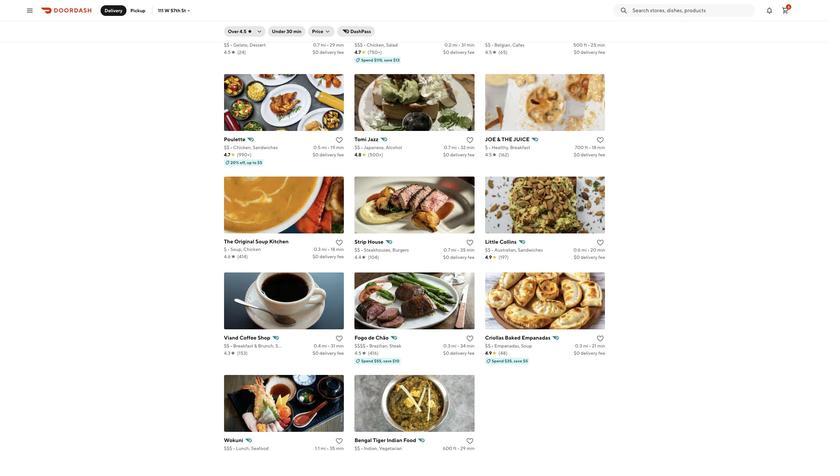 Task type: vqa. For each thing, say whether or not it's contained in the screenshot.
fee
yes



Task type: describe. For each thing, give the bounding box(es) containing it.
0 horizontal spatial soup
[[256, 239, 268, 245]]

$13
[[394, 58, 400, 63]]

4.3
[[224, 351, 231, 357]]

fee for poulette
[[337, 153, 344, 158]]

coffee
[[240, 335, 257, 342]]

the
[[224, 239, 233, 245]]

delivery down 500 ft • 25 min
[[581, 50, 598, 55]]

fee for amorino gelato
[[337, 50, 344, 55]]

strip
[[355, 239, 367, 246]]

bengal
[[355, 438, 372, 444]]

$​0 delivery fee for criollas baked empanadas
[[574, 351, 606, 357]]

under
[[272, 29, 286, 34]]

$​0 delivery fee for strip house
[[444, 255, 475, 261]]

little collins
[[486, 239, 517, 246]]

$$$$
[[355, 344, 366, 349]]

4.4
[[355, 255, 362, 261]]

juice
[[514, 137, 530, 143]]

ft for 500
[[584, 43, 588, 48]]

viand coffee shop
[[224, 335, 271, 342]]

0.6 mi • 20 min
[[574, 248, 606, 253]]

$$ down poulette
[[224, 145, 230, 151]]

4.5 inside "button"
[[240, 29, 247, 34]]

1 vertical spatial soup
[[522, 344, 533, 349]]

0.7 for strip house
[[444, 248, 451, 253]]

4.5 for amorino gelato
[[224, 50, 231, 55]]

min for viand coffee shop
[[336, 344, 344, 349]]

0.7 mi • 29 min
[[313, 43, 344, 48]]

57th
[[171, 8, 181, 13]]

gelato
[[253, 34, 275, 40]]

mi for baked
[[584, 344, 589, 349]]

111 w 57th st button
[[158, 8, 191, 13]]

sandwiches for poulette
[[253, 145, 278, 151]]

$​0 delivery fee for tomi jazz
[[444, 153, 475, 158]]

0.4 mi • 31 min
[[314, 344, 344, 349]]

bengal tiger indian food link
[[355, 437, 475, 452]]

house
[[368, 239, 384, 246]]

poulette
[[224, 137, 246, 143]]

(48)
[[499, 351, 508, 357]]

chicken, for marea
[[367, 43, 386, 48]]

over 4.5 button
[[224, 26, 266, 37]]

700 ft • 18 min
[[575, 145, 606, 151]]

fee for viand coffee shop
[[337, 351, 344, 357]]

(750+)
[[368, 50, 382, 55]]

31 for marea
[[462, 43, 466, 48]]

strip house
[[355, 239, 384, 246]]

$​0 for marea
[[444, 50, 450, 55]]

(153)
[[237, 351, 248, 357]]

(414)
[[237, 255, 248, 260]]

1 horizontal spatial breakfast
[[511, 145, 531, 151]]

open menu image
[[26, 6, 34, 14]]

fee down 0.3 mi • 18 min
[[337, 255, 344, 260]]

dashpass button
[[338, 26, 375, 37]]

fogo
[[355, 335, 367, 342]]

delivery for joe & the juice
[[581, 153, 598, 158]]

fee down 500 ft • 25 min
[[599, 50, 606, 55]]

the
[[502, 137, 513, 143]]

$$ • breakfast & brunch, salads
[[224, 344, 289, 349]]

under 30 min button
[[268, 26, 306, 37]]

click to add this store to your saved list image for &
[[597, 137, 605, 145]]

$$ left belgian,
[[486, 43, 491, 48]]

fee for tomi jazz
[[468, 153, 475, 158]]

$ • healthy, breakfast
[[486, 145, 531, 151]]

up
[[247, 160, 252, 165]]

(104)
[[368, 255, 379, 261]]

$​0 delivery fee for viand coffee shop
[[313, 351, 344, 357]]

4.9 for little collins
[[486, 255, 492, 261]]

$​0 delivery fee for joe & the juice
[[574, 153, 606, 158]]

joe & the juice
[[486, 137, 530, 143]]

click to add this store to your saved list image for coffee
[[336, 335, 344, 343]]

0 horizontal spatial 0.3
[[314, 247, 321, 253]]

$$ for little
[[486, 248, 491, 253]]

0.3 mi • 34 min
[[444, 344, 475, 349]]

chão
[[376, 335, 389, 342]]

under 30 min
[[272, 29, 302, 34]]

$​0 delivery fee for amorino gelato
[[313, 50, 344, 55]]

click to add this store to your saved list image for tiger
[[466, 438, 474, 446]]

fogo de chão
[[355, 335, 389, 342]]

spend for criollas baked empanadas
[[492, 359, 504, 364]]

amorino
[[224, 34, 252, 40]]

$​0 for little collins
[[574, 255, 580, 261]]

save for marea
[[384, 58, 393, 63]]

indian
[[387, 438, 403, 444]]

price button
[[308, 26, 335, 37]]

$​0 delivery fee down 500 ft • 25 min
[[574, 50, 606, 55]]

min for amorino gelato
[[336, 43, 344, 48]]

$$$ • chicken, salad
[[355, 43, 398, 48]]

(500+)
[[368, 153, 383, 158]]

$$ for criollas
[[486, 344, 491, 349]]

0 horizontal spatial $5
[[258, 160, 263, 165]]

$ for $ • soup, chicken
[[224, 247, 227, 253]]

joe
[[486, 137, 496, 143]]

click to add this store to your saved list image for fogo de chão
[[466, 335, 474, 343]]

ft for 700
[[585, 145, 589, 151]]

min for joe & the juice
[[598, 145, 606, 151]]

$$ • belgian, cafes
[[486, 43, 525, 48]]

pickup
[[131, 8, 146, 13]]

$115,
[[374, 58, 384, 63]]

0.3 mi • 18 min
[[314, 247, 344, 253]]

3
[[789, 5, 790, 9]]

$$ • australian, sandwiches
[[486, 248, 544, 253]]

brazilian,
[[370, 344, 389, 349]]

1 vertical spatial $5
[[524, 359, 528, 364]]

de
[[369, 335, 375, 342]]

cafes
[[513, 43, 525, 48]]

healthy,
[[492, 145, 510, 151]]

$$ • empanadas, soup
[[486, 344, 533, 349]]

$​0 delivery fee for marea
[[444, 50, 475, 55]]

click to add this store to your saved list image for $$ • belgian, cafes
[[597, 34, 605, 42]]

dessert
[[250, 43, 266, 48]]

salad
[[387, 43, 398, 48]]

500
[[574, 43, 583, 48]]

delivery down 0.3 mi • 18 min
[[320, 255, 337, 260]]

mi for de
[[452, 344, 457, 349]]

click to add this store to your saved list image for collins
[[597, 239, 605, 247]]

$$ for tomi
[[355, 145, 360, 151]]

fee for strip house
[[468, 255, 475, 261]]

3 button
[[780, 4, 793, 17]]

belgian,
[[495, 43, 512, 48]]

criollas
[[486, 335, 504, 342]]

to
[[253, 160, 257, 165]]

18 for mi
[[331, 247, 336, 253]]

collins
[[500, 239, 517, 246]]

original
[[235, 239, 255, 245]]

criollas baked empanadas
[[486, 335, 551, 342]]

$$$$ • brazilian, steak
[[355, 344, 402, 349]]

$​0 for fogo de chão
[[444, 351, 450, 357]]

(990+)
[[237, 153, 252, 158]]

w
[[165, 8, 170, 13]]

over
[[228, 29, 239, 34]]

$ • soup, chicken
[[224, 247, 261, 253]]

little
[[486, 239, 499, 246]]

spend for fogo de chão
[[361, 359, 374, 364]]

18 for ft
[[592, 145, 597, 151]]

19
[[331, 145, 336, 151]]

delivery for fogo de chão
[[451, 351, 467, 357]]

$​0 delivery fee for fogo de chão
[[444, 351, 475, 357]]

off,
[[240, 160, 246, 165]]



Task type: locate. For each thing, give the bounding box(es) containing it.
4.7 left (990+) at the left of the page
[[224, 153, 231, 158]]

$$
[[224, 43, 230, 48], [486, 43, 491, 48], [224, 145, 230, 151], [355, 145, 360, 151], [355, 248, 360, 253], [486, 248, 491, 253], [224, 344, 230, 349], [486, 344, 491, 349]]

$$ up 4.3
[[224, 344, 230, 349]]

tomi
[[355, 137, 367, 143]]

delivery down 0.4 mi • 31 min at bottom
[[320, 351, 337, 357]]

2 horizontal spatial 0.3
[[576, 344, 583, 349]]

delivery down 0.6 mi • 20 min
[[581, 255, 598, 261]]

fee for fogo de chão
[[468, 351, 475, 357]]

fee down 0.6 mi • 20 min
[[599, 255, 606, 261]]

fee for criollas baked empanadas
[[599, 351, 606, 357]]

min for strip house
[[467, 248, 475, 253]]

ft right 500
[[584, 43, 588, 48]]

$
[[486, 145, 488, 151], [224, 247, 227, 253]]

click to add this store to your saved list image for baked
[[597, 335, 605, 343]]

4.9 left (48)
[[486, 351, 492, 357]]

4.7 for poulette
[[224, 153, 231, 158]]

mi for collins
[[582, 248, 587, 253]]

$​0 for joe & the juice
[[574, 153, 580, 158]]

$5
[[258, 160, 263, 165], [524, 359, 528, 364]]

0 horizontal spatial &
[[254, 344, 257, 349]]

spend $35, save $5
[[492, 359, 528, 364]]

min for criollas baked empanadas
[[598, 344, 606, 349]]

4.8
[[355, 153, 362, 158]]

$​0 for strip house
[[444, 255, 450, 261]]

delivery
[[105, 8, 123, 13]]

0 horizontal spatial breakfast
[[233, 344, 253, 349]]

wokuni
[[224, 438, 243, 444]]

$ for $ • healthy, breakfast
[[486, 145, 488, 151]]

$$ down criollas
[[486, 344, 491, 349]]

30
[[287, 29, 293, 34]]

Store search: begin typing to search for stores available on DoorDash text field
[[633, 7, 752, 14]]

click to add this store to your saved list image for marea
[[466, 34, 474, 42]]

4.5 right over
[[240, 29, 247, 34]]

salads
[[276, 344, 289, 349]]

save
[[384, 58, 393, 63], [384, 359, 392, 364], [514, 359, 523, 364]]

0.7 for amorino gelato
[[313, 43, 320, 48]]

$$ • chicken, sandwiches
[[224, 145, 278, 151]]

spend $55, save $10
[[361, 359, 400, 364]]

$​0 down 0.6
[[574, 255, 580, 261]]

delivery button
[[101, 5, 127, 16]]

1 horizontal spatial 0.3
[[444, 344, 451, 349]]

shop
[[258, 335, 271, 342]]

2 vertical spatial 0.7
[[444, 248, 451, 253]]

marea
[[355, 34, 370, 40]]

$$ up 4.4
[[355, 248, 360, 253]]

0.7
[[313, 43, 320, 48], [444, 145, 451, 151], [444, 248, 451, 253]]

$​0 down 0.3 mi • 21 min
[[574, 351, 580, 357]]

1 horizontal spatial 4.7
[[355, 50, 361, 55]]

delivery down '0.7 mi • 32 min'
[[451, 153, 467, 158]]

1 horizontal spatial $
[[486, 145, 488, 151]]

save for criollas baked empanadas
[[514, 359, 523, 364]]

tiger
[[373, 438, 386, 444]]

0.7 left the 32
[[444, 145, 451, 151]]

0 vertical spatial 31
[[462, 43, 466, 48]]

$​0 for viand coffee shop
[[313, 351, 319, 357]]

111 w 57th st
[[158, 8, 186, 13]]

$​0 down 0.7 mi • 29 min
[[313, 50, 319, 55]]

click to add this store to your saved list image for amorino gelato
[[336, 34, 344, 42]]

1 vertical spatial &
[[254, 344, 257, 349]]

spend for marea
[[361, 58, 374, 63]]

0.3 mi • 21 min
[[576, 344, 606, 349]]

31 right 0.4
[[331, 344, 336, 349]]

breakfast up (153)
[[233, 344, 253, 349]]

0.7 mi • 35 min
[[444, 248, 475, 253]]

1 horizontal spatial $5
[[524, 359, 528, 364]]

0.2
[[445, 43, 452, 48]]

click to add this store to your saved list image
[[336, 34, 344, 42], [466, 34, 474, 42], [597, 34, 605, 42], [466, 239, 474, 247], [466, 335, 474, 343], [336, 438, 344, 446]]

0.7 down price
[[313, 43, 320, 48]]

2 items, open order cart image
[[782, 6, 790, 14]]

1 horizontal spatial soup
[[522, 344, 533, 349]]

$​0 delivery fee for little collins
[[574, 255, 606, 261]]

700
[[575, 145, 584, 151]]

$​0 delivery fee down '0.7 mi • 32 min'
[[444, 153, 475, 158]]

4.5 down $$$$
[[355, 351, 362, 357]]

click to add this store to your saved list image
[[336, 137, 344, 145], [466, 137, 474, 145], [597, 137, 605, 145], [336, 239, 344, 247], [597, 239, 605, 247], [336, 335, 344, 343], [597, 335, 605, 343], [466, 438, 474, 446]]

soup up chicken
[[256, 239, 268, 245]]

japanese,
[[364, 145, 385, 151]]

0 horizontal spatial 4.7
[[224, 153, 231, 158]]

st
[[182, 8, 186, 13]]

viand
[[224, 335, 239, 342]]

1 horizontal spatial 31
[[462, 43, 466, 48]]

1 vertical spatial sandwiches
[[518, 248, 544, 253]]

(162)
[[499, 153, 509, 158]]

0 vertical spatial 4.7
[[355, 50, 361, 55]]

spend $115, save $13
[[361, 58, 400, 63]]

australian,
[[495, 248, 517, 253]]

0 horizontal spatial 18
[[331, 247, 336, 253]]

sandwiches up to
[[253, 145, 278, 151]]

2 4.9 from the top
[[486, 351, 492, 357]]

$$ • japanese, alcohol
[[355, 145, 402, 151]]

1 vertical spatial 4.9
[[486, 351, 492, 357]]

spend down the "(416)"
[[361, 359, 374, 364]]

click to add this store to your saved list image up 0.3 mi • 34 min
[[466, 335, 474, 343]]

$55,
[[374, 359, 383, 364]]

$​0 down 0.3 mi • 34 min
[[444, 351, 450, 357]]

min for marea
[[467, 43, 475, 48]]

mi
[[321, 43, 326, 48], [453, 43, 458, 48], [322, 145, 327, 151], [452, 145, 457, 151], [322, 247, 327, 253], [452, 248, 457, 253], [582, 248, 587, 253], [322, 344, 327, 349], [452, 344, 457, 349], [584, 344, 589, 349]]

soup,
[[231, 247, 243, 253]]

18
[[592, 145, 597, 151], [331, 247, 336, 253]]

$​0 for criollas baked empanadas
[[574, 351, 580, 357]]

0 vertical spatial $5
[[258, 160, 263, 165]]

31 for viand coffee shop
[[331, 344, 336, 349]]

0 horizontal spatial sandwiches
[[253, 145, 278, 151]]

25
[[591, 43, 597, 48]]

mi for coffee
[[322, 344, 327, 349]]

1 4.9 from the top
[[486, 255, 492, 261]]

0 vertical spatial sandwiches
[[253, 145, 278, 151]]

delivery for poulette
[[320, 153, 337, 158]]

32
[[461, 145, 466, 151]]

$​0 down 0.5
[[313, 153, 319, 158]]

$​0 delivery fee down 0.6 mi • 20 min
[[574, 255, 606, 261]]

$​0 for poulette
[[313, 153, 319, 158]]

burgers
[[393, 248, 409, 253]]

1 vertical spatial 0.7
[[444, 145, 451, 151]]

min inside button
[[294, 29, 302, 34]]

delivery for criollas baked empanadas
[[581, 351, 598, 357]]

gelato,
[[233, 43, 249, 48]]

fee down 700 ft • 18 min
[[599, 153, 606, 158]]

notification bell image
[[766, 6, 774, 14]]

min for little collins
[[598, 248, 606, 253]]

(197)
[[499, 255, 509, 261]]

click to add this store to your saved list image up 0.7 mi • 29 min
[[336, 34, 344, 42]]

chicken, up "(750+)"
[[367, 43, 386, 48]]

1 vertical spatial chicken,
[[233, 145, 252, 151]]

$​0 for tomi jazz
[[444, 153, 450, 158]]

0 horizontal spatial $
[[224, 247, 227, 253]]

$$ up 4.8
[[355, 145, 360, 151]]

$$ for strip
[[355, 248, 360, 253]]

0.7 for tomi jazz
[[444, 145, 451, 151]]

fee for little collins
[[599, 255, 606, 261]]

jazz
[[368, 137, 379, 143]]

0 vertical spatial soup
[[256, 239, 268, 245]]

4.5 for fogo de chão
[[355, 351, 362, 357]]

sandwiches for little collins
[[518, 248, 544, 253]]

$​0 down 0.2
[[444, 50, 450, 55]]

spend down (48)
[[492, 359, 504, 364]]

mi for house
[[452, 248, 457, 253]]

4.6
[[224, 255, 231, 260]]

delivery down 0.7 mi • 35 min
[[451, 255, 467, 261]]

20% off, up to $5
[[231, 160, 263, 165]]

$​0 delivery fee for poulette
[[313, 153, 344, 158]]

delivery for little collins
[[581, 255, 598, 261]]

31 right 0.2
[[462, 43, 466, 48]]

fee for marea
[[468, 50, 475, 55]]

1 vertical spatial 18
[[331, 247, 336, 253]]

1 horizontal spatial &
[[498, 137, 501, 143]]

soup
[[256, 239, 268, 245], [522, 344, 533, 349]]

0 vertical spatial 4.9
[[486, 255, 492, 261]]

$​0 delivery fee down 0.7 mi • 29 min
[[313, 50, 344, 55]]

ft right 700
[[585, 145, 589, 151]]

& left brunch,
[[254, 344, 257, 349]]

save left $13
[[384, 58, 393, 63]]

sandwiches right the australian,
[[518, 248, 544, 253]]

fee down 0.2 mi • 31 min
[[468, 50, 475, 55]]

1 horizontal spatial 18
[[592, 145, 597, 151]]

1 horizontal spatial sandwiches
[[518, 248, 544, 253]]

0 vertical spatial chicken,
[[367, 43, 386, 48]]

delivery down 0.3 mi • 21 min
[[581, 351, 598, 357]]

$​0 delivery fee down 0.5 mi • 19 min
[[313, 153, 344, 158]]

$$ for amorino
[[224, 43, 230, 48]]

21
[[593, 344, 597, 349]]

$$ down little
[[486, 248, 491, 253]]

0.7 left 35 at the right of page
[[444, 248, 451, 253]]

dashpass
[[351, 29, 371, 34]]

0.3 for criollas baked empanadas
[[576, 344, 583, 349]]

4.7 for marea
[[355, 50, 361, 55]]

29
[[330, 43, 336, 48]]

1 vertical spatial 31
[[331, 344, 336, 349]]

4.9 left (197)
[[486, 255, 492, 261]]

save for fogo de chão
[[384, 359, 392, 364]]

$​0 down '0.7 mi • 32 min'
[[444, 153, 450, 158]]

$5 right to
[[258, 160, 263, 165]]

0 vertical spatial ft
[[584, 43, 588, 48]]

chicken, for poulette
[[233, 145, 252, 151]]

31
[[462, 43, 466, 48], [331, 344, 336, 349]]

delivery for marea
[[451, 50, 467, 55]]

min for poulette
[[336, 145, 344, 151]]

0 vertical spatial 0.7
[[313, 43, 320, 48]]

fee down 0.5 mi • 19 min
[[337, 153, 344, 158]]

delivery down 0.5 mi • 19 min
[[320, 153, 337, 158]]

$​0 delivery fee down 0.3 mi • 34 min
[[444, 351, 475, 357]]

$​0 delivery fee
[[313, 50, 344, 55], [444, 50, 475, 55], [574, 50, 606, 55], [313, 153, 344, 158], [444, 153, 475, 158], [574, 153, 606, 158], [313, 255, 344, 260], [444, 255, 475, 261], [574, 255, 606, 261], [313, 351, 344, 357], [444, 351, 475, 357], [574, 351, 606, 357]]

fee down 0.3 mi • 34 min
[[468, 351, 475, 357]]

$​0 down 0.7 mi • 35 min
[[444, 255, 450, 261]]

4.5 left (24)
[[224, 50, 231, 55]]

fee for joe & the juice
[[599, 153, 606, 158]]

1 vertical spatial breakfast
[[233, 344, 253, 349]]

4.5 for joe & the juice
[[486, 153, 492, 158]]

click to add this store to your saved list image up 0.2 mi • 31 min
[[466, 34, 474, 42]]

0 horizontal spatial 31
[[331, 344, 336, 349]]

& left the
[[498, 137, 501, 143]]

fee down 0.7 mi • 35 min
[[468, 255, 475, 261]]

mi for gelato
[[321, 43, 326, 48]]

4.7 down $$$
[[355, 50, 361, 55]]

0.5 mi • 19 min
[[314, 145, 344, 151]]

breakfast down the juice
[[511, 145, 531, 151]]

$​0 delivery fee down 0.3 mi • 21 min
[[574, 351, 606, 357]]

fee down 0.3 mi • 21 min
[[599, 351, 606, 357]]

delivery down 0.2 mi • 31 min
[[451, 50, 467, 55]]

delivery for amorino gelato
[[320, 50, 337, 55]]

$$ for viand
[[224, 344, 230, 349]]

$​0 delivery fee down 0.2 mi • 31 min
[[444, 50, 475, 55]]

spend down "(750+)"
[[361, 58, 374, 63]]

min
[[294, 29, 302, 34], [336, 43, 344, 48], [467, 43, 475, 48], [598, 43, 606, 48], [336, 145, 344, 151], [467, 145, 475, 151], [598, 145, 606, 151], [336, 247, 344, 253], [467, 248, 475, 253], [598, 248, 606, 253], [336, 344, 344, 349], [467, 344, 475, 349], [598, 344, 606, 349]]

save left $10
[[384, 359, 392, 364]]

$​0 delivery fee down 0.4 mi • 31 min at bottom
[[313, 351, 344, 357]]

4.5 down healthy,
[[486, 153, 492, 158]]

1 horizontal spatial chicken,
[[367, 43, 386, 48]]

delivery down 700 ft • 18 min
[[581, 153, 598, 158]]

delivery down 0.3 mi • 34 min
[[451, 351, 467, 357]]

35
[[461, 248, 466, 253]]

1 vertical spatial 4.7
[[224, 153, 231, 158]]

0.3 for fogo de chão
[[444, 344, 451, 349]]

delivery for viand coffee shop
[[320, 351, 337, 357]]

0 vertical spatial $
[[486, 145, 488, 151]]

alcohol
[[386, 145, 402, 151]]

$10
[[393, 359, 400, 364]]

click to add this store to your saved list image for jazz
[[466, 137, 474, 145]]

click to add this store to your saved list image for strip house
[[466, 239, 474, 247]]

soup down criollas baked empanadas
[[522, 344, 533, 349]]

$​0 for amorino gelato
[[313, 50, 319, 55]]

click to add this store to your saved list image up 0.7 mi • 35 min
[[466, 239, 474, 247]]

save right $35,
[[514, 359, 523, 364]]

0.7 mi • 32 min
[[444, 145, 475, 151]]

the original soup kitchen
[[224, 239, 289, 245]]

steak
[[390, 344, 402, 349]]

chicken, up (990+) at the left of the page
[[233, 145, 252, 151]]

ft
[[584, 43, 588, 48], [585, 145, 589, 151]]

$​0 down 700
[[574, 153, 580, 158]]

$​0 delivery fee down 700 ft • 18 min
[[574, 153, 606, 158]]

0 vertical spatial breakfast
[[511, 145, 531, 151]]

delivery for tomi jazz
[[451, 153, 467, 158]]

$​0 down 0.4
[[313, 351, 319, 357]]

$ down joe
[[486, 145, 488, 151]]

$​0 down 500
[[574, 50, 580, 55]]

4.9 for criollas baked empanadas
[[486, 351, 492, 357]]

$​0 delivery fee down 0.3 mi • 18 min
[[313, 255, 344, 260]]

click to add this store to your saved list image up 500 ft • 25 min
[[597, 34, 605, 42]]

$$ • gelato, dessert
[[224, 43, 266, 48]]

click to add this store to your saved list image left bengal
[[336, 438, 344, 446]]

(65)
[[499, 50, 508, 55]]

$$ • steakhouses, burgers
[[355, 248, 409, 253]]

click to add this store to your saved list image for wokuni
[[336, 438, 344, 446]]

delivery down 0.7 mi • 29 min
[[320, 50, 337, 55]]

$35,
[[505, 359, 513, 364]]

mi for jazz
[[452, 145, 457, 151]]

$​0 down 0.3 mi • 18 min
[[313, 255, 319, 260]]

min for tomi jazz
[[467, 145, 475, 151]]

$​0 delivery fee down 0.7 mi • 35 min
[[444, 255, 475, 261]]

$ up 4.6
[[224, 247, 227, 253]]

4.5 left (65)
[[486, 50, 492, 55]]

min for fogo de chão
[[467, 344, 475, 349]]

fee down 0.4 mi • 31 min at bottom
[[337, 351, 344, 357]]

1 vertical spatial ft
[[585, 145, 589, 151]]

$5 right $35,
[[524, 359, 528, 364]]

fee down '0.7 mi • 32 min'
[[468, 153, 475, 158]]

0 vertical spatial &
[[498, 137, 501, 143]]

0 horizontal spatial chicken,
[[233, 145, 252, 151]]

(24)
[[238, 50, 246, 55]]

kitchen
[[270, 239, 289, 245]]

0 vertical spatial 18
[[592, 145, 597, 151]]

breakfast
[[511, 145, 531, 151], [233, 344, 253, 349]]

1 vertical spatial $
[[224, 247, 227, 253]]

fee down 0.7 mi • 29 min
[[337, 50, 344, 55]]

empanadas
[[522, 335, 551, 342]]

delivery for strip house
[[451, 255, 467, 261]]

$$ down amorino
[[224, 43, 230, 48]]

baked
[[505, 335, 521, 342]]

&
[[498, 137, 501, 143], [254, 344, 257, 349]]

500 ft • 25 min
[[574, 43, 606, 48]]



